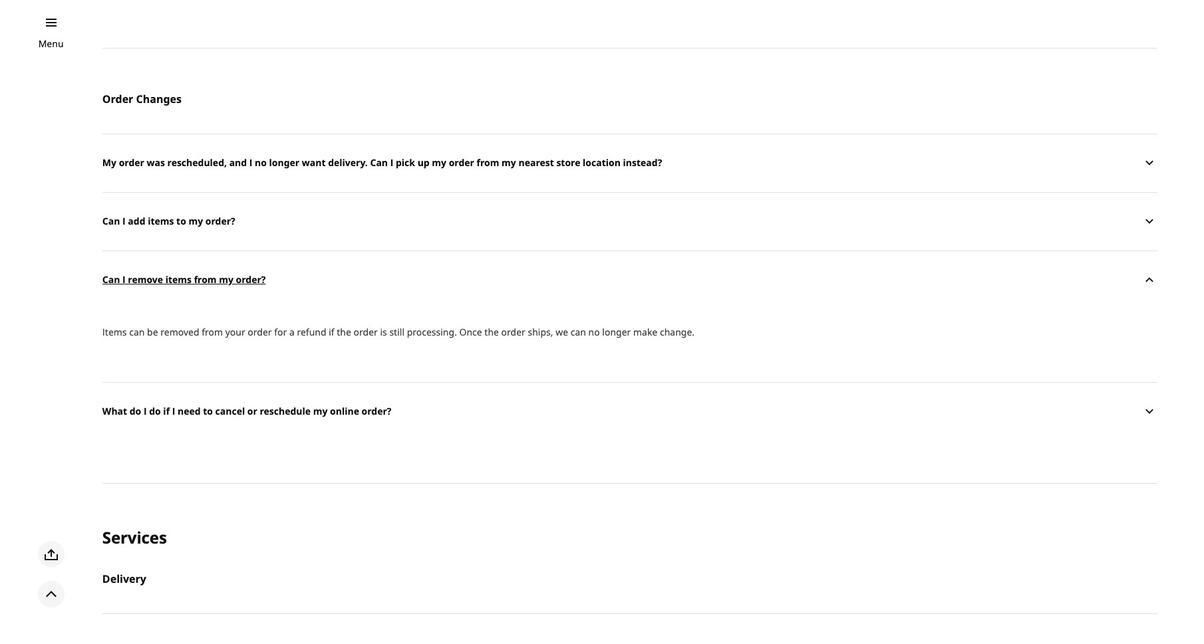 Task type: vqa. For each thing, say whether or not it's contained in the screenshot.
"happier,"
no



Task type: locate. For each thing, give the bounding box(es) containing it.
1 vertical spatial items
[[165, 274, 192, 286]]

my left online
[[313, 406, 328, 418]]

to inside dropdown button
[[176, 215, 186, 228]]

do
[[130, 406, 141, 418], [149, 406, 161, 418]]

order changes
[[102, 92, 182, 106]]

can i add items to my order? button
[[102, 192, 1158, 251]]

0 vertical spatial if
[[329, 326, 334, 339]]

1 horizontal spatial do
[[149, 406, 161, 418]]

i
[[249, 157, 252, 169], [390, 157, 393, 169], [122, 215, 126, 228], [122, 274, 126, 286], [144, 406, 147, 418], [172, 406, 175, 418]]

1 horizontal spatial no
[[589, 326, 600, 339]]

to inside dropdown button
[[203, 406, 213, 418]]

menu button
[[38, 37, 64, 51]]

1 horizontal spatial longer
[[602, 326, 631, 339]]

need
[[178, 406, 201, 418]]

from up removed
[[194, 274, 217, 286]]

items
[[148, 215, 174, 228], [165, 274, 192, 286]]

items right add at top
[[148, 215, 174, 228]]

0 horizontal spatial do
[[130, 406, 141, 418]]

0 horizontal spatial if
[[163, 406, 170, 418]]

add
[[128, 215, 145, 228]]

2 vertical spatial can
[[102, 274, 120, 286]]

from for order?
[[194, 274, 217, 286]]

order right my
[[119, 157, 144, 169]]

order? up your
[[236, 274, 266, 286]]

can left remove
[[102, 274, 120, 286]]

2 vertical spatial order?
[[362, 406, 392, 418]]

0 horizontal spatial can
[[129, 326, 145, 339]]

was
[[147, 157, 165, 169]]

2 horizontal spatial order?
[[362, 406, 392, 418]]

and
[[229, 157, 247, 169]]

i left pick
[[390, 157, 393, 169]]

0 vertical spatial to
[[176, 215, 186, 228]]

remove
[[128, 274, 163, 286]]

no inside my order was rescheduled, and i no longer want delivery. can i pick up my order from my nearest store location instead? dropdown button
[[255, 157, 267, 169]]

items right remove
[[165, 274, 192, 286]]

0 vertical spatial items
[[148, 215, 174, 228]]

from left your
[[202, 326, 223, 339]]

items for add
[[148, 215, 174, 228]]

what
[[102, 406, 127, 418]]

1 vertical spatial no
[[589, 326, 600, 339]]

1 horizontal spatial the
[[485, 326, 499, 339]]

0 vertical spatial from
[[477, 157, 499, 169]]

my inside can i remove items from my order? dropdown button
[[219, 274, 234, 286]]

can right we
[[571, 326, 586, 339]]

ships,
[[528, 326, 553, 339]]

1 horizontal spatial order?
[[236, 274, 266, 286]]

what do i do if i need to cancel or reschedule my online order?
[[102, 406, 392, 418]]

order
[[119, 157, 144, 169], [449, 157, 474, 169], [248, 326, 272, 339], [354, 326, 378, 339], [501, 326, 526, 339]]

no right and
[[255, 157, 267, 169]]

if inside what do i do if i need to cancel or reschedule my online order? dropdown button
[[163, 406, 170, 418]]

delivery.
[[328, 157, 368, 169]]

can left pick
[[370, 157, 388, 169]]

rotate 180 image
[[1142, 272, 1158, 288]]

if
[[329, 326, 334, 339], [163, 406, 170, 418]]

0 vertical spatial can
[[370, 157, 388, 169]]

i right and
[[249, 157, 252, 169]]

to right need
[[203, 406, 213, 418]]

order right up
[[449, 157, 474, 169]]

from
[[477, 157, 499, 169], [194, 274, 217, 286], [202, 326, 223, 339]]

can left be
[[129, 326, 145, 339]]

services
[[102, 527, 167, 549]]

1 vertical spatial order?
[[236, 274, 266, 286]]

my left the nearest
[[502, 157, 516, 169]]

rescheduled,
[[167, 157, 227, 169]]

my inside can i add items to my order? dropdown button
[[189, 215, 203, 228]]

longer left want on the left
[[269, 157, 300, 169]]

can
[[129, 326, 145, 339], [571, 326, 586, 339]]

0 horizontal spatial order?
[[206, 215, 235, 228]]

1 do from the left
[[130, 406, 141, 418]]

1 horizontal spatial can
[[571, 326, 586, 339]]

up
[[418, 157, 430, 169]]

what do i do if i need to cancel or reschedule my online order? button
[[102, 383, 1158, 441]]

order? right online
[[362, 406, 392, 418]]

0 horizontal spatial the
[[337, 326, 351, 339]]

order?
[[206, 215, 235, 228], [236, 274, 266, 286], [362, 406, 392, 418]]

0 vertical spatial no
[[255, 157, 267, 169]]

my order was rescheduled, and i no longer want delivery. can i pick up my order from my nearest store location instead?
[[102, 157, 662, 169]]

0 horizontal spatial to
[[176, 215, 186, 228]]

to
[[176, 215, 186, 228], [203, 406, 213, 418]]

no right we
[[589, 326, 600, 339]]

from left the nearest
[[477, 157, 499, 169]]

can for can i add items to my order?
[[102, 215, 120, 228]]

location
[[583, 157, 621, 169]]

2 do from the left
[[149, 406, 161, 418]]

for
[[274, 326, 287, 339]]

do right "what"
[[130, 406, 141, 418]]

order? inside dropdown button
[[362, 406, 392, 418]]

my down rescheduled,
[[189, 215, 203, 228]]

i left remove
[[122, 274, 126, 286]]

longer
[[269, 157, 300, 169], [602, 326, 631, 339]]

if right the refund
[[329, 326, 334, 339]]

order? down and
[[206, 215, 235, 228]]

online
[[330, 406, 359, 418]]

my
[[102, 157, 116, 169]]

changes
[[136, 92, 182, 106]]

the right once
[[485, 326, 499, 339]]

0 vertical spatial longer
[[269, 157, 300, 169]]

my up your
[[219, 274, 234, 286]]

1 vertical spatial if
[[163, 406, 170, 418]]

2 vertical spatial from
[[202, 326, 223, 339]]

store
[[557, 157, 581, 169]]

can left add at top
[[102, 215, 120, 228]]

refund
[[297, 326, 326, 339]]

my
[[432, 157, 447, 169], [502, 157, 516, 169], [189, 215, 203, 228], [219, 274, 234, 286], [313, 406, 328, 418]]

can
[[370, 157, 388, 169], [102, 215, 120, 228], [102, 274, 120, 286]]

the
[[337, 326, 351, 339], [485, 326, 499, 339]]

0 horizontal spatial no
[[255, 157, 267, 169]]

my inside what do i do if i need to cancel or reschedule my online order? dropdown button
[[313, 406, 328, 418]]

the right the refund
[[337, 326, 351, 339]]

if left need
[[163, 406, 170, 418]]

no
[[255, 157, 267, 169], [589, 326, 600, 339]]

1 horizontal spatial if
[[329, 326, 334, 339]]

processing.
[[407, 326, 457, 339]]

1 vertical spatial to
[[203, 406, 213, 418]]

order? for can i remove items from my order?
[[236, 274, 266, 286]]

0 horizontal spatial longer
[[269, 157, 300, 169]]

we
[[556, 326, 568, 339]]

order left the ships,
[[501, 326, 526, 339]]

do left need
[[149, 406, 161, 418]]

1 vertical spatial from
[[194, 274, 217, 286]]

to right add at top
[[176, 215, 186, 228]]

0 vertical spatial order?
[[206, 215, 235, 228]]

instead?
[[623, 157, 662, 169]]

longer left make
[[602, 326, 631, 339]]

1 horizontal spatial to
[[203, 406, 213, 418]]

1 vertical spatial can
[[102, 215, 120, 228]]



Task type: describe. For each thing, give the bounding box(es) containing it.
make
[[633, 326, 658, 339]]

order left is
[[354, 326, 378, 339]]

1 vertical spatial longer
[[602, 326, 631, 339]]

nearest
[[519, 157, 554, 169]]

my order was rescheduled, and i no longer want delivery. can i pick up my order from my nearest store location instead? button
[[102, 134, 1158, 192]]

my right up
[[432, 157, 447, 169]]

i left add at top
[[122, 215, 126, 228]]

delivery
[[102, 572, 146, 587]]

items
[[102, 326, 127, 339]]

2 can from the left
[[571, 326, 586, 339]]

order left for
[[248, 326, 272, 339]]

from for order
[[202, 326, 223, 339]]

a
[[289, 326, 295, 339]]

is
[[380, 326, 387, 339]]

can i add items to my order?
[[102, 215, 235, 228]]

or
[[247, 406, 257, 418]]

pick
[[396, 157, 415, 169]]

want
[[302, 157, 326, 169]]

can i remove items from my order?
[[102, 274, 266, 286]]

can i remove items from my order? button
[[102, 251, 1158, 309]]

change.
[[660, 326, 695, 339]]

your
[[225, 326, 245, 339]]

order? for can i add items to my order?
[[206, 215, 235, 228]]

menu
[[38, 37, 64, 50]]

2 the from the left
[[485, 326, 499, 339]]

order
[[102, 92, 133, 106]]

longer inside dropdown button
[[269, 157, 300, 169]]

removed
[[161, 326, 199, 339]]

once
[[459, 326, 482, 339]]

items for remove
[[165, 274, 192, 286]]

i left need
[[172, 406, 175, 418]]

reschedule
[[260, 406, 311, 418]]

be
[[147, 326, 158, 339]]

1 can from the left
[[129, 326, 145, 339]]

cancel
[[215, 406, 245, 418]]

1 the from the left
[[337, 326, 351, 339]]

still
[[390, 326, 405, 339]]

i right "what"
[[144, 406, 147, 418]]

can for can i remove items from my order?
[[102, 274, 120, 286]]

items can be removed from your order for a refund if the order is still processing. once the order ships, we can no longer make change.
[[102, 326, 695, 339]]



